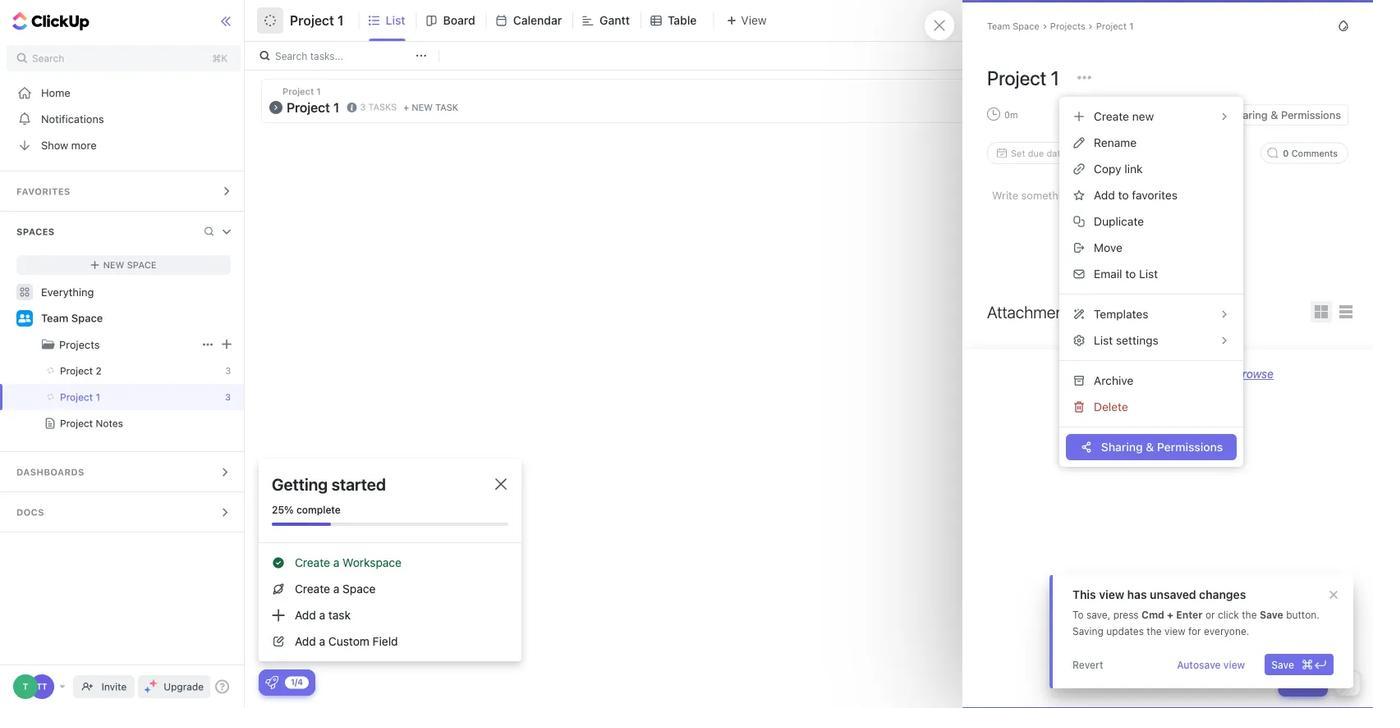 Task type: vqa. For each thing, say whether or not it's contained in the screenshot.
'Sidebar' navigation
yes



Task type: describe. For each thing, give the bounding box(es) containing it.
a for task
[[319, 609, 325, 622]]

csv
[[1341, 593, 1360, 604]]

favorites button
[[0, 172, 247, 211]]

1 horizontal spatial sharing & permissions
[[1230, 109, 1341, 121]]

1 vertical spatial sharing & permissions
[[1101, 441, 1223, 454]]

2 horizontal spatial &
[[1332, 593, 1338, 604]]

copy
[[1094, 162, 1121, 176]]

excel & csv
[[1306, 593, 1360, 604]]

to for list
[[1125, 267, 1136, 281]]

0 horizontal spatial team space link
[[41, 305, 233, 332]]

add a custom field
[[295, 635, 398, 649]]

cmd
[[1141, 609, 1164, 621]]

0 vertical spatial project 1 link
[[1096, 21, 1133, 31]]

0 vertical spatial team space
[[987, 21, 1039, 31]]

email to list link
[[1066, 261, 1237, 287]]

project 2 link
[[0, 358, 214, 384]]

project inside the project notes link
[[60, 418, 93, 429]]

create a space
[[295, 583, 376, 596]]

project 1 button
[[283, 2, 344, 39]]

enter
[[1176, 609, 1203, 621]]

0 vertical spatial sharing & permissions link
[[1203, 104, 1348, 126]]

onboarding checklist button image
[[265, 677, 278, 690]]

getting
[[272, 475, 328, 494]]

for
[[1188, 626, 1201, 637]]

0 vertical spatial the
[[1242, 609, 1257, 621]]

a for custom
[[319, 635, 325, 649]]

+ inside this view has unsaved changes to save, press cmd + enter or click the save button. saving updates the view for everyone.
[[1167, 609, 1174, 621]]

create a workspace
[[295, 556, 402, 570]]

docs
[[16, 507, 44, 518]]

0
[[1283, 148, 1289, 158]]

project inside project 1 link
[[60, 392, 93, 403]]

more
[[71, 139, 97, 152]]

delete
[[1094, 400, 1128, 414]]

gantt link
[[600, 0, 636, 41]]

1 inside sidebar navigation
[[96, 392, 100, 403]]

1 vertical spatial &
[[1146, 441, 1154, 454]]

upgrade
[[164, 682, 204, 693]]

0 horizontal spatial permissions
[[1157, 441, 1223, 454]]

button.
[[1286, 609, 1319, 621]]

autosave view button
[[1170, 654, 1252, 676]]

archive
[[1094, 374, 1134, 388]]

drop
[[1090, 367, 1116, 381]]

1 inside button
[[337, 13, 344, 28]]

browse link
[[1235, 367, 1274, 381]]

1 horizontal spatial permissions
[[1281, 109, 1341, 121]]

this
[[1072, 588, 1096, 602]]

1 horizontal spatial projects
[[1050, 21, 1085, 31]]

show
[[41, 139, 68, 152]]

⌘k
[[212, 53, 228, 64]]

autosave view
[[1177, 659, 1245, 671]]

delete link
[[1066, 394, 1237, 420]]

invite
[[102, 682, 127, 693]]

share
[[1325, 15, 1352, 26]]

search tasks...
[[275, 50, 343, 62]]

onboarding checklist button element
[[265, 677, 278, 690]]

drop files here to attach or browse
[[1090, 367, 1274, 381]]

view for autosave
[[1223, 659, 1245, 671]]

25%
[[272, 504, 294, 516]]

sidebar navigation
[[0, 0, 247, 709]]

new inside sidebar navigation
[[103, 260, 124, 271]]

everyone.
[[1204, 626, 1249, 637]]

1 horizontal spatial view
[[1164, 626, 1185, 637]]

custom
[[328, 635, 369, 649]]

add a task
[[295, 609, 351, 622]]

here
[[1144, 367, 1167, 381]]

saving
[[1072, 626, 1104, 637]]

+ inside 3 tasks + new task
[[403, 102, 409, 113]]

board link
[[443, 0, 482, 41]]

excel & csv link
[[1287, 577, 1365, 618]]

3 for project 1
[[225, 392, 231, 403]]

click
[[1218, 609, 1239, 621]]

save,
[[1086, 609, 1110, 621]]

unsaved
[[1150, 588, 1196, 602]]

workspace
[[343, 556, 402, 570]]

link
[[1124, 162, 1143, 176]]

Search tasks... text field
[[275, 44, 411, 67]]

2
[[96, 365, 102, 377]]

team inside sidebar navigation
[[41, 312, 68, 325]]

everything
[[41, 286, 94, 298]]

close image
[[495, 479, 507, 490]]

email to list
[[1094, 267, 1158, 281]]

show more
[[41, 139, 97, 152]]

this view has unsaved changes to save, press cmd + enter or click the save button. saving updates the view for everyone.
[[1072, 588, 1319, 637]]

to for favorites
[[1118, 188, 1129, 202]]

project 1 inside button
[[290, 13, 344, 28]]

a for workspace
[[333, 556, 339, 570]]

calendar
[[513, 14, 562, 27]]

1 horizontal spatial team space link
[[987, 21, 1039, 31]]

1 horizontal spatial sharing
[[1230, 109, 1268, 121]]

project 1 inside sidebar navigation
[[60, 392, 100, 403]]

1 vertical spatial sharing
[[1101, 441, 1143, 454]]

excel
[[1306, 593, 1329, 604]]

files
[[1119, 367, 1141, 381]]

1 vertical spatial task
[[328, 609, 351, 622]]

favorites
[[16, 186, 70, 197]]

getting started
[[272, 475, 386, 494]]

upgrade link
[[138, 676, 210, 699]]

dashboards
[[16, 467, 84, 478]]

a for space
[[333, 583, 339, 596]]

search for search tasks...
[[275, 50, 307, 62]]

field
[[373, 635, 398, 649]]

settings
[[1116, 334, 1158, 347]]

revert button
[[1066, 654, 1110, 676]]

archive link
[[1066, 368, 1237, 394]]

templates button
[[1066, 301, 1237, 328]]

1 horizontal spatial &
[[1271, 109, 1278, 121]]



Task type: locate. For each thing, give the bounding box(es) containing it.
the right the click
[[1242, 609, 1257, 621]]

list settings link
[[1066, 328, 1237, 354]]

0 vertical spatial team
[[987, 21, 1010, 31]]

search inside sidebar navigation
[[32, 53, 64, 64]]

view inside button
[[1223, 659, 1245, 671]]

projects inside sidebar navigation
[[59, 339, 100, 351]]

1 horizontal spatial new
[[412, 102, 433, 113]]

1 vertical spatial sharing & permissions link
[[1066, 434, 1237, 461]]

1 vertical spatial view
[[1164, 626, 1185, 637]]

sharing & permissions up 0
[[1230, 109, 1341, 121]]

tasks
[[368, 102, 397, 112]]

save
[[1260, 609, 1283, 621], [1271, 659, 1294, 671]]

create up the create a space
[[295, 556, 330, 570]]

a down the create a space
[[319, 609, 325, 622]]

add to favorites link
[[1066, 182, 1237, 209]]

a down create a workspace
[[333, 583, 339, 596]]

autosave
[[1177, 659, 1221, 671]]

task inside 3 tasks + new task
[[435, 102, 458, 113]]

revert
[[1072, 659, 1103, 671]]

0 comments
[[1283, 148, 1338, 158]]

duplicate link
[[1066, 209, 1237, 235]]

templates
[[1094, 308, 1148, 321]]

favorites
[[1132, 188, 1178, 202]]

the down cmd
[[1147, 626, 1162, 637]]

save inside button
[[1271, 659, 1294, 671]]

permissions
[[1281, 109, 1341, 121], [1157, 441, 1223, 454]]

sharing & permissions link
[[1203, 104, 1348, 126], [1066, 434, 1237, 461]]

1 vertical spatial the
[[1147, 626, 1162, 637]]

user friends image
[[18, 314, 31, 324]]

search left tasks...
[[275, 50, 307, 62]]

2 vertical spatial create
[[295, 583, 330, 596]]

to right email
[[1125, 267, 1136, 281]]

list inside dropdown button
[[1094, 334, 1113, 347]]

board
[[443, 14, 475, 27]]

1 horizontal spatial team space
[[987, 21, 1039, 31]]

notifications
[[41, 113, 104, 125]]

0 vertical spatial sharing & permissions
[[1230, 109, 1341, 121]]

1/4
[[291, 678, 303, 687]]

view down everyone.
[[1223, 659, 1245, 671]]

project inside project 2 link
[[60, 365, 93, 377]]

new up everything link
[[103, 260, 124, 271]]

1 vertical spatial to
[[1125, 267, 1136, 281]]

create up rename
[[1094, 110, 1129, 123]]

save left button.
[[1260, 609, 1283, 621]]

new
[[1132, 110, 1154, 123]]

0 horizontal spatial sharing
[[1101, 441, 1143, 454]]

project notes link
[[0, 411, 214, 437]]

to
[[1072, 609, 1084, 621]]

+
[[403, 102, 409, 113], [1167, 609, 1174, 621]]

0 vertical spatial view
[[1099, 588, 1124, 602]]

changes
[[1199, 588, 1246, 602]]

add down the create a space
[[295, 609, 316, 622]]

1 vertical spatial project 1 link
[[0, 384, 214, 411]]

0 vertical spatial save
[[1260, 609, 1283, 621]]

0 vertical spatial 3
[[360, 102, 366, 112]]

share button
[[1304, 7, 1358, 34]]

0 horizontal spatial projects
[[59, 339, 100, 351]]

list up search tasks... text field
[[386, 14, 405, 27]]

press
[[1113, 609, 1139, 621]]

2 horizontal spatial view
[[1223, 659, 1245, 671]]

2 vertical spatial list
[[1094, 334, 1113, 347]]

comments
[[1291, 148, 1338, 158]]

team space link
[[987, 21, 1039, 31], [41, 305, 233, 332]]

search for search
[[32, 53, 64, 64]]

0 vertical spatial +
[[403, 102, 409, 113]]

or
[[1221, 367, 1232, 381], [1205, 609, 1215, 621]]

0 horizontal spatial view
[[1099, 588, 1124, 602]]

0 vertical spatial &
[[1271, 109, 1278, 121]]

sharing & permissions link up 0
[[1203, 104, 1348, 126]]

0 horizontal spatial new
[[103, 260, 124, 271]]

to
[[1118, 188, 1129, 202], [1125, 267, 1136, 281], [1171, 367, 1181, 381]]

attachments
[[987, 302, 1077, 321]]

0 horizontal spatial task
[[328, 609, 351, 622]]

new inside 3 tasks + new task
[[412, 102, 433, 113]]

attach
[[1184, 367, 1218, 381]]

gantt
[[600, 14, 630, 27]]

0 horizontal spatial the
[[1147, 626, 1162, 637]]

view up save,
[[1099, 588, 1124, 602]]

list down templates
[[1094, 334, 1113, 347]]

0 horizontal spatial team space
[[41, 312, 103, 325]]

email
[[1094, 267, 1122, 281]]

save inside this view has unsaved changes to save, press cmd + enter or click the save button. saving updates the view for everyone.
[[1260, 609, 1283, 621]]

table link
[[668, 0, 703, 41]]

0 horizontal spatial or
[[1205, 609, 1215, 621]]

team space
[[987, 21, 1039, 31], [41, 312, 103, 325]]

create for create a space
[[295, 583, 330, 596]]

1 horizontal spatial +
[[1167, 609, 1174, 621]]

create new link
[[1066, 103, 1237, 130]]

everything link
[[0, 279, 247, 305]]

permissions up 0 comments
[[1281, 109, 1341, 121]]

+ right cmd
[[1167, 609, 1174, 621]]

1 vertical spatial save
[[1271, 659, 1294, 671]]

1 vertical spatial +
[[1167, 609, 1174, 621]]

0 vertical spatial sharing
[[1230, 109, 1268, 121]]

0 vertical spatial projects
[[1050, 21, 1085, 31]]

1 vertical spatial create
[[295, 556, 330, 570]]

sharing & permissions down delete link
[[1101, 441, 1223, 454]]

search up home
[[32, 53, 64, 64]]

project 2
[[60, 365, 102, 377]]

1 vertical spatial team space
[[41, 312, 103, 325]]

1 horizontal spatial search
[[275, 50, 307, 62]]

create
[[1094, 110, 1129, 123], [295, 556, 330, 570], [295, 583, 330, 596]]

save down button.
[[1271, 659, 1294, 671]]

a down the add a task
[[319, 635, 325, 649]]

home
[[41, 87, 70, 99]]

or left the click
[[1205, 609, 1215, 621]]

save button
[[1265, 654, 1334, 676]]

add down the add a task
[[295, 635, 316, 649]]

a
[[333, 556, 339, 570], [333, 583, 339, 596], [319, 609, 325, 622], [319, 635, 325, 649]]

0 vertical spatial to
[[1118, 188, 1129, 202]]

list down move link
[[1139, 267, 1158, 281]]

1 vertical spatial add
[[295, 609, 316, 622]]

view left for
[[1164, 626, 1185, 637]]

create for create new
[[1094, 110, 1129, 123]]

task
[[435, 102, 458, 113], [328, 609, 351, 622]]

or inside this view has unsaved changes to save, press cmd + enter or click the save button. saving updates the view for everyone.
[[1205, 609, 1215, 621]]

1 vertical spatial or
[[1205, 609, 1215, 621]]

table
[[668, 14, 697, 27]]

notes
[[96, 418, 123, 429]]

team space inside sidebar navigation
[[41, 312, 103, 325]]

add for add a custom field
[[295, 635, 316, 649]]

task down the create a space
[[328, 609, 351, 622]]

create new
[[1094, 110, 1154, 123]]

project inside project 1 button
[[290, 13, 334, 28]]

1 horizontal spatial list
[[1094, 334, 1113, 347]]

templates link
[[1066, 301, 1237, 328]]

1 vertical spatial team space link
[[41, 305, 233, 332]]

0 horizontal spatial list
[[386, 14, 405, 27]]

started
[[332, 475, 386, 494]]

list for list
[[386, 14, 405, 27]]

0 vertical spatial or
[[1221, 367, 1232, 381]]

copy link
[[1094, 162, 1143, 176]]

1 horizontal spatial task
[[435, 102, 458, 113]]

1 vertical spatial projects
[[59, 339, 100, 351]]

25% complete
[[272, 504, 341, 516]]

projects link
[[1050, 21, 1085, 31], [2, 332, 198, 358], [59, 332, 198, 358]]

create new button
[[1066, 103, 1237, 130]]

0 vertical spatial add
[[1094, 188, 1115, 202]]

0m
[[1004, 110, 1018, 120]]

2 vertical spatial to
[[1171, 367, 1181, 381]]

sharing & permissions link down delete link
[[1066, 434, 1237, 461]]

rename link
[[1066, 130, 1237, 156]]

2 vertical spatial 3
[[225, 392, 231, 403]]

3 tasks + new task
[[360, 102, 458, 113]]

new right tasks
[[412, 102, 433, 113]]

1 vertical spatial permissions
[[1157, 441, 1223, 454]]

add for add a task
[[295, 609, 316, 622]]

to up duplicate
[[1118, 188, 1129, 202]]

0 horizontal spatial search
[[32, 53, 64, 64]]

view for this
[[1099, 588, 1124, 602]]

0 vertical spatial task
[[435, 102, 458, 113]]

1 horizontal spatial team
[[987, 21, 1010, 31]]

list for list settings
[[1094, 334, 1113, 347]]

move
[[1094, 241, 1123, 255]]

project 1
[[290, 13, 344, 28], [1096, 21, 1133, 31], [987, 67, 1060, 90], [60, 392, 100, 403]]

a up the create a space
[[333, 556, 339, 570]]

permissions down delete link
[[1157, 441, 1223, 454]]

create inside 'dropdown button'
[[1094, 110, 1129, 123]]

create for create a workspace
[[295, 556, 330, 570]]

add for add to favorites
[[1094, 188, 1115, 202]]

create up the add a task
[[295, 583, 330, 596]]

1 vertical spatial 3
[[225, 366, 231, 377]]

0 horizontal spatial project 1 link
[[0, 384, 214, 411]]

3 for project 2
[[225, 366, 231, 377]]

1 horizontal spatial project 1 link
[[1096, 21, 1133, 31]]

move link
[[1066, 235, 1237, 261]]

add to favorites
[[1094, 188, 1178, 202]]

browse
[[1235, 367, 1274, 381]]

rename
[[1094, 136, 1137, 149]]

new
[[412, 102, 433, 113], [103, 260, 124, 271]]

0 horizontal spatial team
[[41, 312, 68, 325]]

0 horizontal spatial sharing & permissions
[[1101, 441, 1223, 454]]

home link
[[0, 80, 247, 106]]

to right here
[[1171, 367, 1181, 381]]

calendar link
[[513, 0, 568, 41]]

1 vertical spatial new
[[103, 260, 124, 271]]

2 horizontal spatial list
[[1139, 267, 1158, 281]]

0 vertical spatial team space link
[[987, 21, 1039, 31]]

2 vertical spatial &
[[1332, 593, 1338, 604]]

0 horizontal spatial &
[[1146, 441, 1154, 454]]

1 horizontal spatial or
[[1221, 367, 1232, 381]]

list info image
[[347, 102, 357, 112]]

task right tasks
[[435, 102, 458, 113]]

list settings
[[1094, 334, 1158, 347]]

+ right tasks
[[403, 102, 409, 113]]

2 vertical spatial view
[[1223, 659, 1245, 671]]

notifications link
[[0, 106, 247, 132]]

0 vertical spatial permissions
[[1281, 109, 1341, 121]]

0 vertical spatial create
[[1094, 110, 1129, 123]]

3
[[360, 102, 366, 112], [225, 366, 231, 377], [225, 392, 231, 403]]

1 vertical spatial list
[[1139, 267, 1158, 281]]

0 vertical spatial new
[[412, 102, 433, 113]]

project notes
[[60, 418, 123, 429]]

project
[[290, 13, 334, 28], [1096, 21, 1127, 31], [987, 67, 1046, 90], [60, 365, 93, 377], [60, 392, 93, 403], [60, 418, 93, 429]]

has
[[1127, 588, 1147, 602]]

add inside add to favorites link
[[1094, 188, 1115, 202]]

duplicate
[[1094, 215, 1144, 228]]

1 horizontal spatial the
[[1242, 609, 1257, 621]]

0 vertical spatial list
[[386, 14, 405, 27]]

2 vertical spatial add
[[295, 635, 316, 649]]

3 inside 3 tasks + new task
[[360, 102, 366, 112]]

or right attach
[[1221, 367, 1232, 381]]

new space
[[103, 260, 157, 271]]

add down "copy"
[[1094, 188, 1115, 202]]

1 vertical spatial team
[[41, 312, 68, 325]]

0 horizontal spatial +
[[403, 102, 409, 113]]

sharing
[[1230, 109, 1268, 121], [1101, 441, 1143, 454]]



